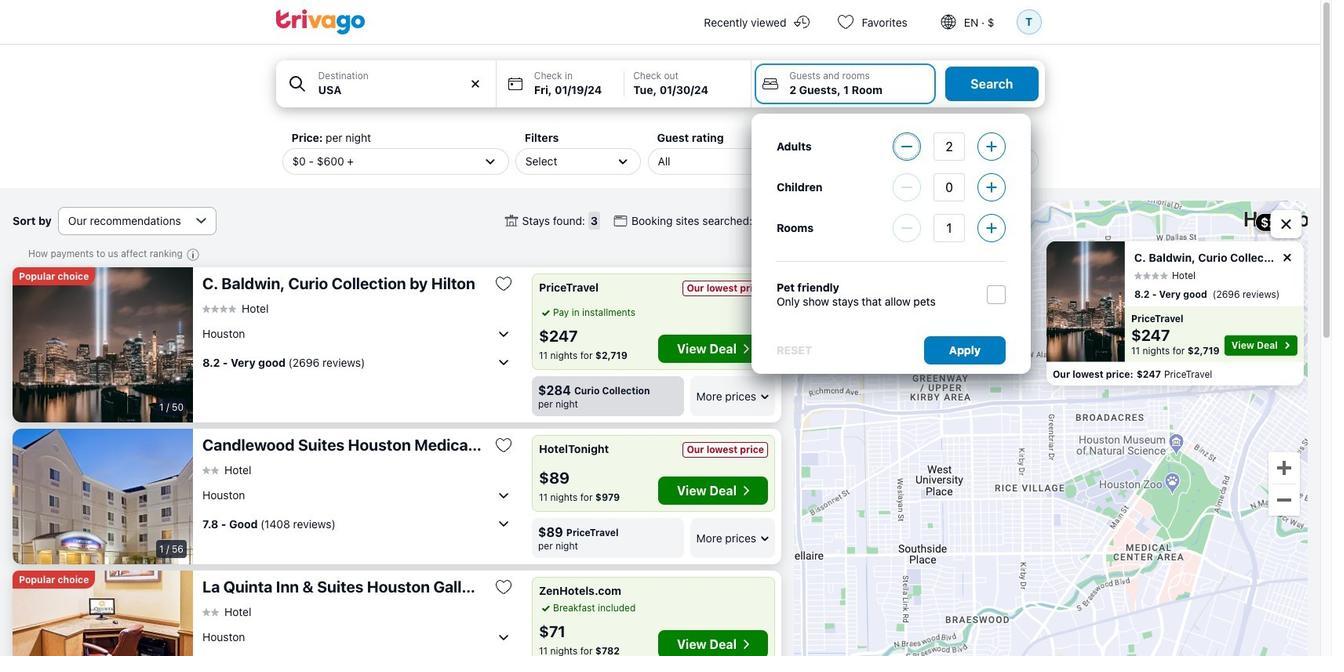 Task type: vqa. For each thing, say whether or not it's contained in the screenshot.
field
yes



Task type: locate. For each thing, give the bounding box(es) containing it.
clear image
[[468, 77, 482, 91]]

0 vertical spatial less image
[[893, 174, 920, 201]]

la quinta inn & suites houston galleria area, (houston, usa) image
[[13, 571, 193, 657]]

0 vertical spatial more image
[[978, 133, 1005, 160]]

1 vertical spatial less image
[[893, 215, 920, 242]]

None field
[[276, 60, 496, 107]]

None checkbox
[[987, 285, 1005, 304]]

None number field
[[933, 133, 965, 161], [933, 173, 965, 202], [933, 214, 965, 242], [933, 133, 965, 161], [933, 173, 965, 202], [933, 214, 965, 242]]

more image
[[978, 133, 1005, 160], [978, 174, 1005, 201], [978, 215, 1005, 242]]

1 vertical spatial more image
[[978, 174, 1005, 201]]

1 less image from the top
[[893, 174, 920, 201]]

2 more image from the top
[[978, 174, 1005, 201]]

map region
[[794, 201, 1308, 657]]

trivago logo image
[[276, 9, 365, 35]]

c. baldwin, curio collection by hilton image
[[1046, 241, 1124, 362]]

less image
[[893, 174, 920, 201], [893, 215, 920, 242]]

2 vertical spatial more image
[[978, 215, 1005, 242]]

2 less image from the top
[[893, 215, 920, 242]]



Task type: describe. For each thing, give the bounding box(es) containing it.
1 more image from the top
[[978, 133, 1005, 160]]

candlewood suites houston medical center, (houston, usa) image
[[13, 429, 193, 565]]

c. baldwin, curio collection by hilton, (houston, usa) image
[[13, 268, 193, 423]]

less image
[[893, 133, 920, 160]]

3 more image from the top
[[978, 215, 1005, 242]]

close image
[[1280, 251, 1294, 265]]

less image for first 'more' image from the bottom
[[893, 215, 920, 242]]

Where to? search field
[[318, 82, 486, 98]]

less image for 2nd 'more' image from the top
[[893, 174, 920, 201]]



